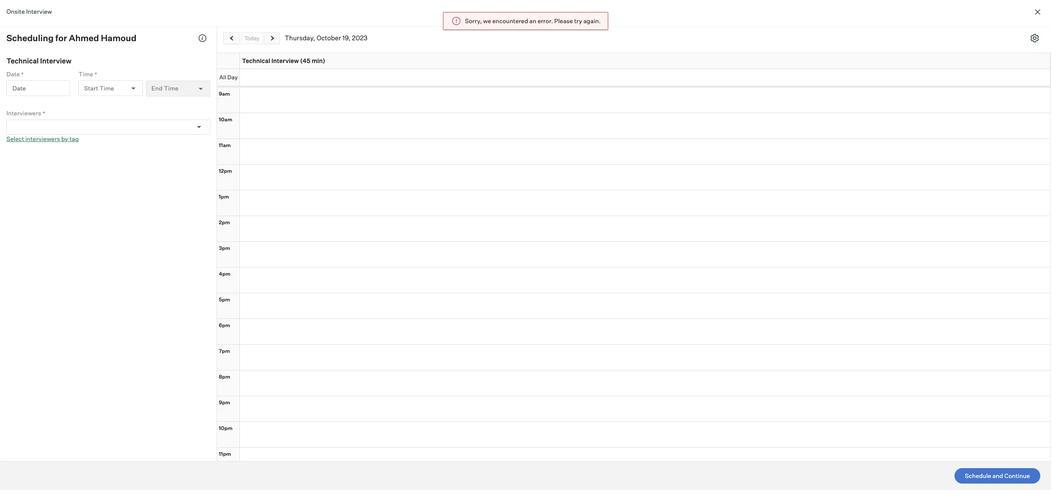 Task type: locate. For each thing, give the bounding box(es) containing it.
1 vertical spatial time
[[100, 84, 114, 92]]

error.
[[538, 17, 553, 24]]

schedule
[[965, 472, 991, 480]]

scheduling for ahmed hamoud
[[6, 33, 136, 43]]

scheduling
[[6, 33, 54, 43]]

9am
[[219, 90, 230, 97]]

12pm
[[219, 168, 232, 174]]

11pm
[[219, 451, 231, 457]]

time
[[79, 70, 93, 77], [100, 84, 114, 92]]

interview for technical interview (45 min)
[[271, 57, 299, 64]]

again.
[[583, 17, 601, 24]]

technical for technical interview (45 min)
[[242, 57, 270, 64]]

today
[[244, 35, 259, 41]]

hamoud
[[101, 33, 136, 43]]

interview left (45
[[271, 57, 299, 64]]

onsite
[[6, 8, 25, 15]]

technical
[[6, 57, 39, 65], [242, 57, 270, 64]]

select interviewers by tag link
[[6, 135, 79, 142]]

interview right onsite
[[26, 8, 52, 15]]

date down the 'technical interview'
[[6, 70, 20, 77]]

3pm
[[219, 245, 230, 251]]

schedule and continue button
[[955, 468, 1040, 484]]

4pm
[[219, 270, 230, 277]]

0 horizontal spatial time
[[79, 70, 93, 77]]

date
[[6, 70, 20, 77], [12, 84, 26, 92]]

start
[[84, 84, 98, 92]]

onsite interview
[[6, 8, 52, 15]]

all
[[219, 74, 226, 81]]

today button
[[241, 32, 263, 44]]

0 vertical spatial time
[[79, 70, 93, 77]]

sorry,
[[465, 17, 482, 24]]

select interviewers by tag
[[6, 135, 79, 142]]

encountered
[[492, 17, 528, 24]]

thursday, october 19, 2023
[[285, 34, 368, 42]]

for
[[55, 33, 67, 43]]

time right start
[[100, 84, 114, 92]]

10pm
[[219, 425, 233, 431]]

left single arrow image
[[228, 36, 235, 41]]

(45
[[300, 57, 310, 64]]

19,
[[342, 34, 351, 42]]

day
[[227, 74, 238, 81]]

technical down today button
[[242, 57, 270, 64]]

select
[[6, 135, 24, 142]]

time up start
[[79, 70, 93, 77]]

candidate details image
[[198, 34, 207, 42]]

8pm
[[219, 373, 230, 380]]

technical down scheduling
[[6, 57, 39, 65]]

interview
[[26, 8, 52, 15], [40, 57, 71, 65], [271, 57, 299, 64]]

interviewers
[[6, 109, 41, 117]]

all day
[[219, 74, 238, 81]]

1pm
[[219, 193, 229, 200]]

right single arrow image
[[269, 36, 276, 41]]

9pm
[[219, 399, 230, 406]]

date up interviewers at the left top of page
[[12, 84, 26, 92]]

1 horizontal spatial technical
[[242, 57, 270, 64]]

we
[[483, 17, 491, 24]]

interview for technical interview
[[40, 57, 71, 65]]

technical interview
[[6, 57, 71, 65]]

start time
[[84, 84, 114, 92]]

october
[[317, 34, 341, 42]]

interview down for
[[40, 57, 71, 65]]

0 horizontal spatial technical
[[6, 57, 39, 65]]



Task type: describe. For each thing, give the bounding box(es) containing it.
interview for onsite interview
[[26, 8, 52, 15]]

0 vertical spatial date
[[6, 70, 20, 77]]

1 horizontal spatial time
[[100, 84, 114, 92]]

7pm
[[219, 348, 230, 354]]

close image
[[1033, 7, 1043, 17]]

2pm
[[219, 219, 230, 225]]

settings image
[[1030, 34, 1039, 42]]

6pm
[[219, 322, 230, 328]]

please
[[554, 17, 573, 24]]

schedule and continue
[[965, 472, 1030, 480]]

an
[[529, 17, 536, 24]]

sorry, we encountered an error. please try again.
[[465, 17, 601, 24]]

10am
[[219, 116, 232, 122]]

min)
[[312, 57, 325, 64]]

1 vertical spatial date
[[12, 84, 26, 92]]

11am
[[219, 142, 231, 148]]

technical for technical interview
[[6, 57, 39, 65]]

thursday,
[[285, 34, 315, 42]]

ahmed
[[69, 33, 99, 43]]

try
[[574, 17, 582, 24]]

by
[[61, 135, 68, 142]]

continue
[[1004, 472, 1030, 480]]

5pm
[[219, 296, 230, 303]]

and
[[993, 472, 1003, 480]]

interviewers
[[25, 135, 60, 142]]

technical interview (45 min)
[[242, 57, 325, 64]]

2023
[[352, 34, 368, 42]]

tag
[[70, 135, 79, 142]]



Task type: vqa. For each thing, say whether or not it's contained in the screenshot.
eighth YES Button from the top of the page
no



